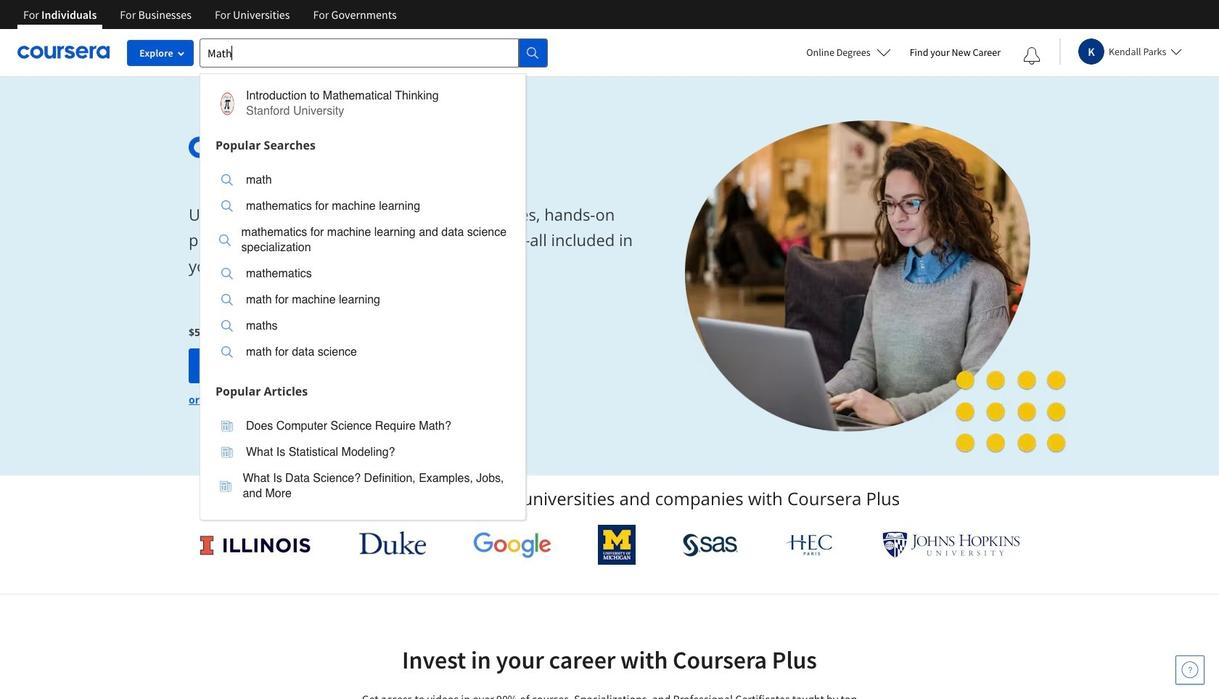 Task type: vqa. For each thing, say whether or not it's contained in the screenshot.
second list box from the bottom of the Autocomplete results "list box"
yes



Task type: describe. For each thing, give the bounding box(es) containing it.
What do you want to learn? text field
[[200, 38, 519, 67]]

coursera image
[[17, 41, 110, 64]]

university of illinois at urbana-champaign image
[[199, 533, 312, 557]]

university of michigan image
[[598, 525, 636, 565]]

autocomplete results list box
[[200, 73, 526, 520]]

help center image
[[1182, 661, 1199, 679]]

duke university image
[[359, 531, 426, 555]]

johns hopkins university image
[[883, 531, 1021, 558]]

sas image
[[683, 533, 738, 557]]



Task type: locate. For each thing, give the bounding box(es) containing it.
coursera plus image
[[189, 136, 410, 158]]

1 list box from the top
[[200, 158, 526, 378]]

google image
[[473, 531, 552, 558]]

suggestion image image
[[216, 92, 239, 115], [221, 174, 233, 186], [221, 200, 233, 212], [219, 234, 231, 246], [221, 268, 233, 280], [221, 294, 233, 306], [221, 320, 233, 332], [221, 346, 233, 358], [221, 420, 233, 432], [221, 447, 233, 458], [220, 480, 231, 492]]

list box
[[200, 158, 526, 378], [200, 404, 526, 519]]

None search field
[[200, 38, 548, 520]]

hec paris image
[[785, 530, 836, 560]]

1 vertical spatial list box
[[200, 404, 526, 519]]

banner navigation
[[12, 0, 409, 29]]

2 list box from the top
[[200, 404, 526, 519]]

0 vertical spatial list box
[[200, 158, 526, 378]]



